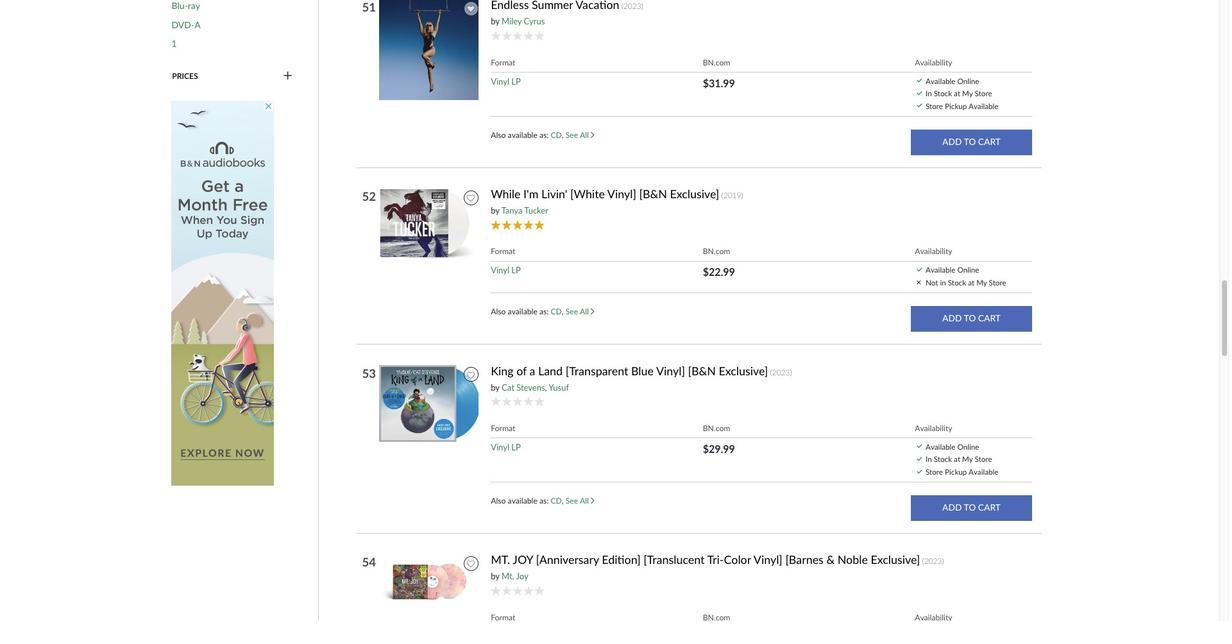 Task type: vqa. For each thing, say whether or not it's contained in the screenshot.
Mastercard
no



Task type: locate. For each thing, give the bounding box(es) containing it.
1 vertical spatial my store
[[977, 278, 1007, 287]]

2 vertical spatial vinyl lp link
[[491, 442, 521, 452]]

vinyl]
[[608, 187, 637, 201], [657, 364, 685, 378], [754, 553, 783, 567]]

1 right image from the top
[[591, 131, 595, 138]]

3 also available as: cd , from the top
[[491, 496, 566, 506]]

, left right icon
[[562, 307, 564, 316]]

by inside mt. joy [anniversary edition] [translucent tri-color vinyl] [barnes & noble exclusive] (2023) by mt. joy
[[491, 571, 500, 582]]

1 vertical spatial also available as: cd ,
[[491, 307, 566, 316]]

0 vertical spatial at
[[954, 89, 961, 98]]

bn.com up $29.99
[[703, 423, 731, 433]]

2 vertical spatial stock
[[934, 455, 953, 464]]

0 vertical spatial all
[[580, 130, 589, 140]]

2 available from the top
[[508, 307, 538, 316]]

vinyl down miley on the top left of the page
[[491, 76, 510, 86]]

lp down "tanya"
[[512, 265, 521, 276]]

king of a land [transparent blue vinyl] [b&n exclusive] image
[[379, 364, 482, 443]]

1 vertical spatial at
[[969, 278, 975, 287]]

as: for vinyl]
[[540, 307, 549, 316]]

1 vertical spatial (2023)
[[771, 367, 792, 377]]

3 cd link from the top
[[551, 496, 562, 506]]

prices
[[172, 71, 198, 81]]

(2023) inside mt. joy [anniversary edition] [translucent tri-color vinyl] [barnes & noble exclusive] (2023) by mt. joy
[[923, 557, 945, 566]]

2 vinyl from the top
[[491, 265, 510, 276]]

pickup for king
[[945, 467, 967, 476]]

$29.99
[[703, 443, 735, 455]]

see all
[[566, 130, 591, 140], [566, 307, 591, 316], [566, 496, 591, 506]]

2 right image from the top
[[591, 497, 595, 504]]

0 vertical spatial see all
[[566, 130, 591, 140]]

1 vertical spatial online
[[958, 265, 980, 274]]

2 vinyl lp link from the top
[[491, 265, 521, 276]]

as: up "livin'"
[[540, 130, 549, 140]]

blue
[[632, 364, 654, 378]]

2 vertical spatial see all
[[566, 496, 591, 506]]

all
[[580, 130, 589, 140], [580, 307, 589, 316], [580, 496, 589, 506]]

2 vertical spatial format
[[491, 423, 516, 433]]

2 vertical spatial see all link
[[566, 496, 595, 506]]

as: up [anniversary
[[540, 496, 549, 506]]

1 vertical spatial store pickup available
[[926, 467, 999, 476]]

2 vertical spatial vinyl]
[[754, 553, 783, 567]]

1 check image from the top
[[917, 79, 923, 83]]

1 by from the top
[[491, 16, 500, 27]]

all for [transparent
[[580, 496, 589, 506]]

1 cd link from the top
[[551, 130, 562, 140]]

while
[[491, 187, 521, 201]]

2 in from the top
[[926, 455, 932, 464]]

also available as: cd , up a
[[491, 307, 566, 316]]

2 pickup from the top
[[945, 467, 967, 476]]

0 vertical spatial (2023)
[[622, 2, 644, 11]]

see all link up [white
[[566, 130, 595, 140]]

(2023)
[[622, 2, 644, 11], [771, 367, 792, 377], [923, 557, 945, 566]]

2 vertical spatial all
[[580, 496, 589, 506]]

as: left right icon
[[540, 307, 549, 316]]

as:
[[540, 130, 549, 140], [540, 307, 549, 316], [540, 496, 549, 506]]

3 bn.com from the top
[[703, 423, 731, 433]]

prices button
[[172, 70, 294, 82]]

,
[[562, 130, 564, 140], [562, 307, 564, 316], [545, 382, 547, 392], [562, 496, 564, 506]]

0 vertical spatial as:
[[540, 130, 549, 140]]

format down cat
[[491, 423, 516, 433]]

0 vertical spatial availability
[[915, 57, 953, 67]]

see all link
[[566, 130, 595, 140], [566, 307, 595, 316], [566, 496, 595, 506]]

mt. joy link
[[502, 571, 529, 582]]

store
[[926, 101, 944, 110], [926, 467, 944, 476]]

in stock at my store for king
[[926, 455, 993, 464]]

lp down 'cat stevens' link
[[512, 442, 521, 452]]

by
[[491, 16, 500, 27], [491, 206, 500, 216], [491, 382, 500, 392], [491, 571, 500, 582]]

tanya
[[502, 206, 523, 216]]

2 all from the top
[[580, 307, 589, 316]]

3 lp from the top
[[512, 442, 521, 452]]

vinyl for by
[[491, 76, 510, 86]]

0 vertical spatial vinyl lp
[[491, 76, 521, 86]]

, left yusuf
[[545, 382, 547, 392]]

[translucent
[[644, 553, 705, 567]]

see left right icon
[[566, 307, 578, 316]]

1 vertical spatial exclusive]
[[719, 364, 768, 378]]

available for land
[[926, 442, 956, 451]]

1 vinyl from the top
[[491, 76, 510, 86]]

2 see all link from the top
[[566, 307, 595, 316]]

exclusive] inside mt. joy [anniversary edition] [translucent tri-color vinyl] [barnes & noble exclusive] (2023) by mt. joy
[[871, 553, 921, 567]]

[b&n inside while i'm livin' [white vinyl] [b&n exclusive] (2019) by tanya tucker
[[640, 187, 667, 201]]

in for king
[[926, 455, 932, 464]]

see
[[566, 130, 578, 140], [566, 307, 578, 316], [566, 496, 578, 506]]

see all link for vinyl]
[[566, 307, 595, 316]]

54
[[362, 555, 376, 570]]

cd link left right icon
[[551, 307, 562, 316]]

at for (2023)
[[954, 89, 961, 98]]

available
[[508, 130, 538, 140], [508, 307, 538, 316], [508, 496, 538, 506]]

1 vertical spatial vinyl lp link
[[491, 265, 521, 276]]

format down miley on the top left of the page
[[491, 57, 516, 67]]

vinyl] right color
[[754, 553, 783, 567]]

store pickup available for (2023)
[[926, 101, 999, 110]]

king of a land [transparent blue vinyl] [b&n exclusive] link
[[491, 364, 768, 378]]

lp for by
[[512, 76, 521, 86]]

vinyl lp link down "tanya"
[[491, 265, 521, 276]]

3 cd from the top
[[551, 496, 562, 506]]

0 vertical spatial available
[[508, 130, 538, 140]]

2 format from the top
[[491, 247, 516, 256]]

my store for (2023)
[[963, 89, 993, 98]]

2 vertical spatial vinyl
[[491, 442, 510, 452]]

0 vertical spatial right image
[[591, 131, 595, 138]]

0 vertical spatial also
[[491, 130, 506, 140]]

3 all from the top
[[580, 496, 589, 506]]

check image
[[917, 91, 923, 95], [917, 268, 923, 272], [917, 457, 923, 461], [917, 470, 923, 474]]

0 vertical spatial see
[[566, 130, 578, 140]]

2 vertical spatial (2023)
[[923, 557, 945, 566]]

all up [anniversary
[[580, 496, 589, 506]]

also up king
[[491, 307, 506, 316]]

check image for king
[[917, 444, 923, 448]]

2 check image from the top
[[917, 104, 923, 108]]

bn.com
[[703, 57, 731, 67], [703, 247, 731, 256], [703, 423, 731, 433]]

see up [white
[[566, 130, 578, 140]]

by left cat
[[491, 382, 500, 392]]

stock for king
[[934, 455, 953, 464]]

format for of
[[491, 423, 516, 433]]

also up mt.
[[491, 496, 506, 506]]

in
[[941, 278, 947, 287]]

3 see all link from the top
[[566, 496, 595, 506]]

see all for [transparent
[[566, 496, 591, 506]]

0 vertical spatial store pickup available
[[926, 101, 999, 110]]

1 horizontal spatial [b&n
[[688, 364, 716, 378]]

vinyl lp
[[491, 76, 521, 86], [491, 265, 521, 276], [491, 442, 521, 452]]

all up [white
[[580, 130, 589, 140]]

see all up [anniversary
[[566, 496, 591, 506]]

2 vertical spatial cd
[[551, 496, 562, 506]]

2 as: from the top
[[540, 307, 549, 316]]

2 horizontal spatial vinyl]
[[754, 553, 783, 567]]

0 vertical spatial check image
[[917, 79, 923, 83]]

2 lp from the top
[[512, 265, 521, 276]]

2 vertical spatial as:
[[540, 496, 549, 506]]

cyrus
[[524, 16, 545, 27]]

2 vertical spatial vinyl lp
[[491, 442, 521, 452]]

see up [anniversary
[[566, 496, 578, 506]]

1 vertical spatial as:
[[540, 307, 549, 316]]

2 vertical spatial online
[[958, 442, 980, 451]]

2 in stock at my store from the top
[[926, 455, 993, 464]]

(2019)
[[722, 191, 744, 200]]

1 vertical spatial see all
[[566, 307, 591, 316]]

cd
[[551, 130, 562, 140], [551, 307, 562, 316], [551, 496, 562, 506]]

of
[[517, 364, 527, 378]]

1 in stock at my store from the top
[[926, 89, 993, 98]]

bn.com up $22.99
[[703, 247, 731, 256]]

0 vertical spatial cd
[[551, 130, 562, 140]]

cd link up "livin'"
[[551, 130, 562, 140]]

3 vinyl lp from the top
[[491, 442, 521, 452]]

0 vertical spatial vinyl lp link
[[491, 76, 521, 86]]

3 by from the top
[[491, 382, 500, 392]]

1 vertical spatial bn.com
[[703, 247, 731, 256]]

3 also from the top
[[491, 496, 506, 506]]

1 vertical spatial see all link
[[566, 307, 595, 316]]

2 also from the top
[[491, 307, 506, 316]]

1 vertical spatial in stock at my store
[[926, 455, 993, 464]]

0 vertical spatial exclusive]
[[670, 187, 720, 201]]

ray
[[188, 0, 200, 11]]

in stock at my store for (2023)
[[926, 89, 993, 98]]

in
[[926, 89, 932, 98], [926, 455, 932, 464]]

, for [white
[[562, 307, 564, 316]]

2 horizontal spatial (2023)
[[923, 557, 945, 566]]

1 store from the top
[[926, 101, 944, 110]]

1 store pickup available from the top
[[926, 101, 999, 110]]

1 vinyl lp from the top
[[491, 76, 521, 86]]

1 in from the top
[[926, 89, 932, 98]]

2 store from the top
[[926, 467, 944, 476]]

1 vertical spatial vinyl lp
[[491, 265, 521, 276]]

0 vertical spatial available online
[[926, 76, 980, 85]]

see all up [white
[[566, 130, 591, 140]]

2 availability from the top
[[915, 247, 953, 256]]

2 vertical spatial see
[[566, 496, 578, 506]]

1 vertical spatial in
[[926, 455, 932, 464]]

1 vertical spatial vinyl
[[491, 265, 510, 276]]

yusuf link
[[549, 382, 569, 392]]

0 vertical spatial stock
[[934, 89, 953, 98]]

available up joy at bottom
[[508, 496, 538, 506]]

all left right icon
[[580, 307, 589, 316]]

format for i'm
[[491, 247, 516, 256]]

1 vertical spatial right image
[[591, 497, 595, 504]]

0 vertical spatial format
[[491, 57, 516, 67]]

also available as: cd ,
[[491, 130, 566, 140], [491, 307, 566, 316], [491, 496, 566, 506]]

see all link up [transparent
[[566, 307, 595, 316]]

also
[[491, 130, 506, 140], [491, 307, 506, 316], [491, 496, 506, 506]]

online
[[958, 76, 980, 85], [958, 265, 980, 274], [958, 442, 980, 451]]

pickup
[[945, 101, 967, 110], [945, 467, 967, 476]]

lp
[[512, 76, 521, 86], [512, 265, 521, 276], [512, 442, 521, 452]]

2 by from the top
[[491, 206, 500, 216]]

1 vertical spatial pickup
[[945, 467, 967, 476]]

vinyl lp link down cat
[[491, 442, 521, 452]]

1 also available as: cd , from the top
[[491, 130, 566, 140]]

available up of
[[508, 307, 538, 316]]

lp for of
[[512, 442, 521, 452]]

cd link for vinyl]
[[551, 307, 562, 316]]

vinyl for of
[[491, 442, 510, 452]]

all for vinyl]
[[580, 307, 589, 316]]

1 vertical spatial store
[[926, 467, 944, 476]]

1 pickup from the top
[[945, 101, 967, 110]]

2 vertical spatial my store
[[963, 455, 993, 464]]

2 vertical spatial bn.com
[[703, 423, 731, 433]]

2 online from the top
[[958, 265, 980, 274]]

1 horizontal spatial (2023)
[[771, 367, 792, 377]]

3 vinyl lp link from the top
[[491, 442, 521, 452]]

1 link
[[172, 38, 177, 49]]

cd up [anniversary
[[551, 496, 562, 506]]

vinyl lp down "tanya"
[[491, 265, 521, 276]]

3 format from the top
[[491, 423, 516, 433]]

None submit
[[912, 129, 1033, 155], [912, 306, 1033, 332], [912, 495, 1033, 521], [912, 129, 1033, 155], [912, 306, 1033, 332], [912, 495, 1033, 521]]

right image
[[591, 131, 595, 138], [591, 497, 595, 504]]

2 vertical spatial cd link
[[551, 496, 562, 506]]

cd link up [anniversary
[[551, 496, 562, 506]]

1 format from the top
[[491, 57, 516, 67]]

[anniversary
[[536, 553, 599, 567]]

right image
[[591, 308, 595, 315]]

at
[[954, 89, 961, 98], [969, 278, 975, 287], [954, 455, 961, 464]]

, up [anniversary
[[562, 496, 564, 506]]

0 vertical spatial vinyl
[[491, 76, 510, 86]]

cat
[[502, 382, 515, 392]]

, inside king of a land [transparent blue vinyl] [b&n exclusive] (2023) by cat stevens , yusuf
[[545, 382, 547, 392]]

vinyl lp link
[[491, 76, 521, 86], [491, 265, 521, 276], [491, 442, 521, 452]]

exclusive]
[[670, 187, 720, 201], [719, 364, 768, 378], [871, 553, 921, 567]]

tucker
[[525, 206, 549, 216]]

vinyl] inside mt. joy [anniversary edition] [translucent tri-color vinyl] [barnes & noble exclusive] (2023) by mt. joy
[[754, 553, 783, 567]]

check image
[[917, 79, 923, 83], [917, 104, 923, 108], [917, 444, 923, 448]]

0 vertical spatial my store
[[963, 89, 993, 98]]

0 vertical spatial pickup
[[945, 101, 967, 110]]

exclusive] inside king of a land [transparent blue vinyl] [b&n exclusive] (2023) by cat stevens , yusuf
[[719, 364, 768, 378]]

cd up "livin'"
[[551, 130, 562, 140]]

1 vertical spatial lp
[[512, 265, 521, 276]]

2 vertical spatial available online
[[926, 442, 980, 451]]

3 see from the top
[[566, 496, 578, 506]]

store for king
[[926, 467, 944, 476]]

vinyl down cat
[[491, 442, 510, 452]]

3 available from the top
[[508, 496, 538, 506]]

0 vertical spatial cd link
[[551, 130, 562, 140]]

cd link
[[551, 130, 562, 140], [551, 307, 562, 316], [551, 496, 562, 506]]

bn.com up "$31.99" 'link'
[[703, 57, 731, 67]]

while i'm livin' [white vinyl] [b&n exclusive] (2019) by tanya tucker
[[491, 187, 744, 216]]

0 horizontal spatial [b&n
[[640, 187, 667, 201]]

see all link up [anniversary
[[566, 496, 595, 506]]

2 vertical spatial at
[[954, 455, 961, 464]]

2 see from the top
[[566, 307, 578, 316]]

store pickup available
[[926, 101, 999, 110], [926, 467, 999, 476]]

available
[[926, 76, 956, 85], [969, 101, 999, 110], [926, 265, 956, 274], [926, 442, 956, 451], [969, 467, 999, 476]]

available up i'm
[[508, 130, 538, 140]]

1 vinyl lp link from the top
[[491, 76, 521, 86]]

my store
[[963, 89, 993, 98], [977, 278, 1007, 287], [963, 455, 993, 464]]

see all up [transparent
[[566, 307, 591, 316]]

52
[[362, 189, 376, 204]]

1 vertical spatial check image
[[917, 104, 923, 108]]

3 check image from the top
[[917, 444, 923, 448]]

3 vinyl from the top
[[491, 442, 510, 452]]

cd for vinyl]
[[551, 307, 562, 316]]

1 vertical spatial format
[[491, 247, 516, 256]]

2 available online from the top
[[926, 265, 980, 274]]

vinyl] right blue
[[657, 364, 685, 378]]

2 store pickup available from the top
[[926, 467, 999, 476]]

tanya tucker link
[[502, 206, 549, 216]]

close modal image
[[917, 280, 921, 284]]

vinyl for i'm
[[491, 265, 510, 276]]

2 vertical spatial exclusive]
[[871, 553, 921, 567]]

1 horizontal spatial vinyl]
[[657, 364, 685, 378]]

3 available online from the top
[[926, 442, 980, 451]]

&
[[827, 553, 835, 567]]

2 vertical spatial available
[[508, 496, 538, 506]]

also available as: cd , up joy at bottom
[[491, 496, 566, 506]]

2 check image from the top
[[917, 268, 923, 272]]

by left miley on the top left of the page
[[491, 16, 500, 27]]

1 vertical spatial also
[[491, 307, 506, 316]]

vinyl lp for of
[[491, 442, 521, 452]]

2 cd from the top
[[551, 307, 562, 316]]

2 vertical spatial lp
[[512, 442, 521, 452]]

2 vertical spatial also available as: cd ,
[[491, 496, 566, 506]]

3 online from the top
[[958, 442, 980, 451]]

see for vinyl]
[[566, 307, 578, 316]]

1 lp from the top
[[512, 76, 521, 86]]

store for (2023)
[[926, 101, 944, 110]]

stock for (2023)
[[934, 89, 953, 98]]

0 vertical spatial bn.com
[[703, 57, 731, 67]]

1 vertical spatial availability
[[915, 247, 953, 256]]

vinyl lp link down miley on the top left of the page
[[491, 76, 521, 86]]

by left mt.
[[491, 571, 500, 582]]

2 bn.com from the top
[[703, 247, 731, 256]]

1 vertical spatial available online
[[926, 265, 980, 274]]

1 vertical spatial cd link
[[551, 307, 562, 316]]

vinyl lp down miley on the top left of the page
[[491, 76, 521, 86]]

0 vertical spatial vinyl]
[[608, 187, 637, 201]]

3 availability from the top
[[915, 423, 953, 433]]

vinyl
[[491, 76, 510, 86], [491, 265, 510, 276], [491, 442, 510, 452]]

0 vertical spatial also available as: cd ,
[[491, 130, 566, 140]]

$22.99
[[703, 266, 735, 278]]

available online
[[926, 76, 980, 85], [926, 265, 980, 274], [926, 442, 980, 451]]

1 vertical spatial available
[[508, 307, 538, 316]]

3 as: from the top
[[540, 496, 549, 506]]

2 cd link from the top
[[551, 307, 562, 316]]

stock
[[934, 89, 953, 98], [948, 278, 967, 287], [934, 455, 953, 464]]

0 horizontal spatial vinyl]
[[608, 187, 637, 201]]

0 vertical spatial store
[[926, 101, 944, 110]]

0 vertical spatial [b&n
[[640, 187, 667, 201]]

2 see all from the top
[[566, 307, 591, 316]]

availability for while i'm livin' [white vinyl] [b&n exclusive]
[[915, 247, 953, 256]]

[b&n
[[640, 187, 667, 201], [688, 364, 716, 378]]

0 horizontal spatial (2023)
[[622, 2, 644, 11]]

cd left right icon
[[551, 307, 562, 316]]

0 vertical spatial lp
[[512, 76, 521, 86]]

lp down miley on the top left of the page
[[512, 76, 521, 86]]

vinyl] inside while i'm livin' [white vinyl] [b&n exclusive] (2019) by tanya tucker
[[608, 187, 637, 201]]

edition]
[[602, 553, 641, 567]]

$29.99 link
[[703, 443, 735, 455]]

1 vertical spatial stock
[[948, 278, 967, 287]]

by left "tanya"
[[491, 206, 500, 216]]

availability
[[915, 57, 953, 67], [915, 247, 953, 256], [915, 423, 953, 433]]

also available as: cd , up i'm
[[491, 130, 566, 140]]

0 vertical spatial in stock at my store
[[926, 89, 993, 98]]

, up "livin'"
[[562, 130, 564, 140]]

0 vertical spatial see all link
[[566, 130, 595, 140]]

0 vertical spatial in
[[926, 89, 932, 98]]

vinyl] right [white
[[608, 187, 637, 201]]

2 vertical spatial check image
[[917, 444, 923, 448]]

3 see all from the top
[[566, 496, 591, 506]]

2 vertical spatial availability
[[915, 423, 953, 433]]

format down "tanya"
[[491, 247, 516, 256]]

1 vertical spatial all
[[580, 307, 589, 316]]

(2023) inside king of a land [transparent blue vinyl] [b&n exclusive] (2023) by cat stevens , yusuf
[[771, 367, 792, 377]]

in stock at my store
[[926, 89, 993, 98], [926, 455, 993, 464]]

1 vertical spatial see
[[566, 307, 578, 316]]

also for king of a land [transparent blue vinyl] [b&n exclusive]
[[491, 496, 506, 506]]

, for land
[[562, 496, 564, 506]]

1 online from the top
[[958, 76, 980, 85]]

format
[[491, 57, 516, 67], [491, 247, 516, 256], [491, 423, 516, 433]]

2 vertical spatial also
[[491, 496, 506, 506]]

0 vertical spatial online
[[958, 76, 980, 85]]

vinyl lp down cat
[[491, 442, 521, 452]]

2 vinyl lp from the top
[[491, 265, 521, 276]]

1 vertical spatial [b&n
[[688, 364, 716, 378]]

joy
[[513, 553, 533, 567]]

my store for king
[[963, 455, 993, 464]]

1 vertical spatial cd
[[551, 307, 562, 316]]

bn.com for (2019)
[[703, 247, 731, 256]]

2 also available as: cd , from the top
[[491, 307, 566, 316]]

1 vertical spatial vinyl]
[[657, 364, 685, 378]]

miley
[[502, 16, 522, 27]]

4 by from the top
[[491, 571, 500, 582]]

also up while
[[491, 130, 506, 140]]

vinyl down "tanya"
[[491, 265, 510, 276]]

blu-ray link
[[172, 0, 200, 11]]

4 check image from the top
[[917, 470, 923, 474]]



Task type: describe. For each thing, give the bounding box(es) containing it.
while i'm livin' [white vinyl] [b&n exclusive] image
[[379, 188, 482, 260]]

1
[[172, 38, 177, 49]]

right image for land
[[591, 497, 595, 504]]

available online for king of a land [transparent blue vinyl] [b&n exclusive]
[[926, 442, 980, 451]]

1 availability from the top
[[915, 57, 953, 67]]

available for [white
[[926, 265, 956, 274]]

available online for while i'm livin' [white vinyl] [b&n exclusive]
[[926, 265, 980, 274]]

vinyl lp link for i'm
[[491, 265, 521, 276]]

also for while i'm livin' [white vinyl] [b&n exclusive]
[[491, 307, 506, 316]]

bn.com for [b&n
[[703, 423, 731, 433]]

vinyl lp for by
[[491, 76, 521, 86]]

in for (2023)
[[926, 89, 932, 98]]

online for while i'm livin' [white vinyl] [b&n exclusive]
[[958, 265, 980, 274]]

by inside king of a land [transparent blue vinyl] [b&n exclusive] (2023) by cat stevens , yusuf
[[491, 382, 500, 392]]

also available as: cd , for king of a land [transparent blue vinyl] [b&n exclusive]
[[491, 496, 566, 506]]

1 all from the top
[[580, 130, 589, 140]]

blu-ray
[[172, 0, 200, 11]]

advertisement element
[[172, 101, 274, 486]]

1 also from the top
[[491, 130, 506, 140]]

(2023) inside (2023) by miley cyrus
[[622, 2, 644, 11]]

dvd-a link
[[172, 19, 201, 30]]

endless summer vacation image
[[379, 0, 482, 101]]

51
[[362, 0, 376, 14]]

check image for (2023)
[[917, 79, 923, 83]]

mt. joy [anniversary edition] [translucent tri-color vinyl] [barnes & noble exclusive] (2023) by mt. joy
[[491, 553, 945, 582]]

see all link for [transparent
[[566, 496, 595, 506]]

vinyl] inside king of a land [transparent blue vinyl] [b&n exclusive] (2023) by cat stevens , yusuf
[[657, 364, 685, 378]]

$31.99
[[703, 77, 735, 89]]

pickup for (2023)
[[945, 101, 967, 110]]

available for king of a land [transparent blue vinyl] [b&n exclusive]
[[508, 496, 538, 506]]

land
[[539, 364, 563, 378]]

color
[[724, 553, 751, 567]]

[b&n inside king of a land [transparent blue vinyl] [b&n exclusive] (2023) by cat stevens , yusuf
[[688, 364, 716, 378]]

vinyl lp for i'm
[[491, 265, 521, 276]]

1 see from the top
[[566, 130, 578, 140]]

3 check image from the top
[[917, 457, 923, 461]]

mt. joy [anniversary edition] [translucent tri-color vinyl] [barnes & noble exclusive] image
[[379, 554, 482, 613]]

not
[[926, 278, 939, 287]]

1 cd from the top
[[551, 130, 562, 140]]

dvd-
[[172, 19, 195, 30]]

mt.
[[502, 571, 515, 582]]

king
[[491, 364, 514, 378]]

noble
[[838, 553, 868, 567]]

blu-
[[172, 0, 188, 11]]

online for king of a land [transparent blue vinyl] [b&n exclusive]
[[958, 442, 980, 451]]

at for king
[[954, 455, 961, 464]]

by inside while i'm livin' [white vinyl] [b&n exclusive] (2019) by tanya tucker
[[491, 206, 500, 216]]

right image for cyrus
[[591, 131, 595, 138]]

exclusive] inside while i'm livin' [white vinyl] [b&n exclusive] (2019) by tanya tucker
[[670, 187, 720, 201]]

by inside (2023) by miley cyrus
[[491, 16, 500, 27]]

(2023) by miley cyrus
[[491, 2, 644, 27]]

1 bn.com from the top
[[703, 57, 731, 67]]

mt. joy [anniversary edition] [translucent tri-color vinyl] [barnes & noble exclusive] link
[[491, 553, 921, 567]]

available for while i'm livin' [white vinyl] [b&n exclusive]
[[508, 307, 538, 316]]

mt.
[[491, 553, 510, 567]]

[barnes
[[786, 553, 824, 567]]

format for by
[[491, 57, 516, 67]]

king of a land [transparent blue vinyl] [b&n exclusive] (2023) by cat stevens , yusuf
[[491, 364, 792, 392]]

1 see all link from the top
[[566, 130, 595, 140]]

vinyl lp link for of
[[491, 442, 521, 452]]

tri-
[[708, 553, 724, 567]]

cd link for [transparent
[[551, 496, 562, 506]]

livin'
[[542, 187, 568, 201]]

as: for [transparent
[[540, 496, 549, 506]]

plus image
[[284, 70, 292, 82]]

lp for i'm
[[512, 265, 521, 276]]

availability for king of a land [transparent blue vinyl] [b&n exclusive]
[[915, 423, 953, 433]]

[transparent
[[566, 364, 629, 378]]

see all for vinyl]
[[566, 307, 591, 316]]

dvd-a
[[172, 19, 201, 30]]

cd for [transparent
[[551, 496, 562, 506]]

$22.99 link
[[703, 266, 735, 278]]

see for [transparent
[[566, 496, 578, 506]]

yusuf
[[549, 382, 569, 392]]

joy
[[516, 571, 529, 582]]

available for cyrus
[[926, 76, 956, 85]]

[white
[[571, 187, 605, 201]]

cat stevens link
[[502, 382, 545, 392]]

1 check image from the top
[[917, 91, 923, 95]]

stevens
[[517, 382, 545, 392]]

1 available from the top
[[508, 130, 538, 140]]

1 available online from the top
[[926, 76, 980, 85]]

a
[[195, 19, 201, 30]]

while i'm livin' [white vinyl] [b&n exclusive] link
[[491, 187, 720, 201]]

, for cyrus
[[562, 130, 564, 140]]

i'm
[[524, 187, 539, 201]]

not in stock at my store
[[926, 278, 1007, 287]]

1 see all from the top
[[566, 130, 591, 140]]

miley cyrus link
[[502, 16, 545, 27]]

53
[[362, 366, 376, 380]]

$31.99 link
[[703, 77, 735, 89]]

a
[[530, 364, 536, 378]]

1 as: from the top
[[540, 130, 549, 140]]

also available as: cd , for while i'm livin' [white vinyl] [b&n exclusive]
[[491, 307, 566, 316]]

vinyl lp link for by
[[491, 76, 521, 86]]

store pickup available for king
[[926, 467, 999, 476]]



